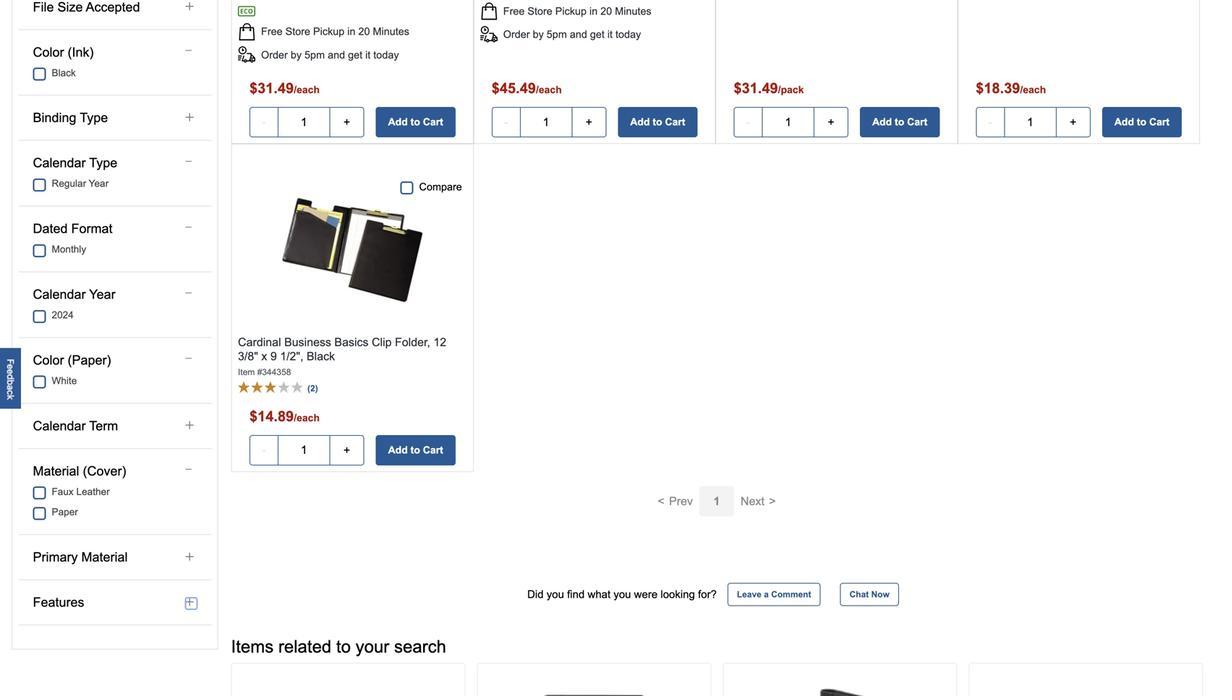 Task type: locate. For each thing, give the bounding box(es) containing it.
store
[[528, 5, 553, 17], [285, 26, 310, 37]]

$31.49 for $31.49 / pack
[[734, 80, 778, 96]]

year right the regular
[[89, 178, 109, 189]]

2
[[310, 384, 315, 394]]

material up faux
[[33, 464, 79, 479]]

/ inside $31.49 / pack
[[778, 84, 781, 96]]

format
[[71, 221, 113, 236]]

by up $45.49 / each
[[533, 29, 544, 40]]

to for $31.49 / pack
[[895, 117, 905, 128]]

did
[[527, 589, 544, 601]]

0 vertical spatial color
[[33, 45, 64, 60]]

1 horizontal spatial today
[[616, 29, 641, 40]]

type for calendar type
[[89, 156, 117, 171]]

5pm up $45.49 / each
[[547, 29, 567, 40]]

type
[[80, 110, 108, 125], [89, 156, 117, 171]]

black
[[52, 67, 76, 78], [307, 350, 335, 363]]

- for $31.49 / pack
[[746, 116, 750, 129]]

1 vertical spatial order by 5pm and get it today
[[261, 49, 399, 61]]

it for left order by 5pm and get it today link
[[365, 49, 371, 61]]

add for $31.49 / each
[[388, 117, 408, 128]]

0 horizontal spatial black
[[52, 67, 76, 78]]

1 horizontal spatial order
[[503, 29, 530, 40]]

20
[[601, 5, 612, 17], [358, 26, 370, 37]]

+ button for $14.89 / each
[[338, 436, 356, 465]]

0 vertical spatial order by 5pm and get it today
[[503, 29, 641, 40]]

0 vertical spatial and
[[570, 29, 587, 40]]

0 horizontal spatial today
[[373, 49, 399, 61]]

0 vertical spatial free store pickup in 20 minutes
[[503, 5, 652, 17]]

0 vertical spatial store
[[528, 5, 553, 17]]

1 vertical spatial in
[[347, 26, 356, 37]]

+ for $14.89 / each
[[344, 444, 350, 457]]

each inside $14.89 / each
[[297, 413, 320, 424]]

1 calendar from the top
[[33, 156, 86, 171]]

type right binding
[[80, 110, 108, 125]]

you right what
[[614, 589, 631, 601]]

were
[[634, 589, 658, 601]]

0 vertical spatial get
[[590, 29, 605, 40]]

0 vertical spatial calendar
[[33, 156, 86, 171]]

term
[[89, 419, 118, 434]]

1 vertical spatial free store pickup in 20 minutes
[[261, 26, 409, 37]]

to for $18.39 / each
[[1137, 117, 1147, 128]]

2 vertical spatial calendar
[[33, 419, 86, 434]]

1 horizontal spatial black
[[307, 350, 335, 363]]

color (ink)
[[33, 45, 94, 60]]

faux leather
[[52, 486, 110, 498]]

1 horizontal spatial you
[[614, 589, 631, 601]]

calendar up "2024"
[[33, 287, 86, 302]]

3 calendar from the top
[[33, 419, 86, 434]]

0 vertical spatial today
[[616, 29, 641, 40]]

0 horizontal spatial free store pickup in 20 minutes link
[[238, 23, 467, 43]]

/ inside $18.39 / each
[[1020, 84, 1023, 96]]

prev
[[669, 495, 693, 508]]

3 icon/action/minus image from the top
[[186, 224, 197, 236]]

0 vertical spatial in
[[590, 5, 598, 17]]

+ button for $45.49 / each
[[580, 108, 598, 137]]

order by 5pm and get it today
[[503, 29, 641, 40], [261, 49, 399, 61]]

- for $45.49 / each
[[504, 116, 508, 129]]

1 horizontal spatial order by 5pm and get it today
[[503, 29, 641, 40]]

+ button for $18.39 / each
[[1064, 108, 1083, 137]]

1/2",
[[280, 350, 304, 363]]

0 horizontal spatial pickup
[[313, 26, 345, 37]]

- button down $31.49 / each
[[256, 108, 272, 137]]

order by 5pm and get it today up $31.49 / each
[[261, 49, 399, 61]]

black down color (ink) on the left top of the page
[[52, 67, 76, 78]]

None text field
[[527, 116, 566, 129], [1011, 116, 1050, 129], [284, 444, 324, 457], [527, 116, 566, 129], [1011, 116, 1050, 129], [284, 444, 324, 457]]

0 horizontal spatial 5pm
[[305, 49, 325, 61]]

each for $18.39
[[1023, 84, 1046, 96]]

tul&reg; vegan leather padfolio, letter size, black image
[[522, 687, 667, 697]]

0 vertical spatial free
[[503, 5, 525, 17]]

dated format
[[33, 221, 113, 236]]

0 vertical spatial minutes
[[615, 5, 652, 17]]

icon/action/minus image for format
[[186, 224, 197, 236]]

1 vertical spatial year
[[89, 287, 115, 302]]

- down $45.49
[[504, 116, 508, 129]]

1 vertical spatial store
[[285, 26, 310, 37]]

0 horizontal spatial order by 5pm and get it today link
[[238, 46, 467, 67]]

0 horizontal spatial get
[[348, 49, 363, 61]]

- button down $18.39
[[983, 108, 998, 137]]

4 icon/action/minus image from the top
[[186, 290, 197, 302]]

/ inside $31.49 / each
[[294, 84, 297, 96]]

5 icon/action/add image from the top
[[186, 598, 197, 610]]

1 vertical spatial free
[[261, 26, 283, 37]]

1 vertical spatial minutes
[[373, 26, 409, 37]]

0 horizontal spatial order
[[261, 49, 288, 61]]

you right did on the bottom left of the page
[[547, 589, 564, 601]]

+ for $18.39 / each
[[1070, 116, 1077, 129]]

0 vertical spatial pickup
[[555, 5, 587, 17]]

+
[[344, 116, 350, 129], [586, 116, 592, 129], [828, 116, 835, 129], [1070, 116, 1077, 129], [344, 444, 350, 457]]

/ for $31.49 / each
[[294, 84, 297, 96]]

+ button for $31.49 / pack
[[822, 108, 840, 137]]

- button for $14.89 / each
[[256, 436, 272, 465]]

black button
[[30, 63, 200, 83]]

1 vertical spatial by
[[291, 49, 302, 61]]

office depot&reg; brand padfolio with calculator, 9&quot;h x 6-1/2&quot;w, black image
[[768, 687, 913, 697]]

0 horizontal spatial free store pickup in 20 minutes
[[261, 26, 409, 37]]

it
[[608, 29, 613, 40], [365, 49, 371, 61]]

for?
[[698, 589, 717, 601]]

0 horizontal spatial and
[[328, 49, 345, 61]]

1 horizontal spatial material
[[81, 550, 128, 565]]

- button down $14.89
[[256, 436, 272, 465]]

0 vertical spatial year
[[89, 178, 109, 189]]

- button down $45.49
[[499, 108, 514, 137]]

1 horizontal spatial and
[[570, 29, 587, 40]]

$14.89 / each
[[250, 409, 320, 425]]

binding
[[33, 110, 76, 125]]

$31.49 / each
[[250, 80, 320, 96]]

- button for $31.49 / each
[[256, 108, 272, 137]]

add to cart for $18.39 / each
[[1115, 117, 1170, 128]]

calendar for calendar type
[[33, 156, 86, 171]]

color
[[33, 45, 64, 60], [33, 353, 64, 368]]

1 vertical spatial 20
[[358, 26, 370, 37]]

to for $31.49 / each
[[411, 117, 420, 128]]

material
[[33, 464, 79, 479], [81, 550, 128, 565]]

1 icon/action/minus image from the top
[[186, 47, 197, 59]]

1 vertical spatial and
[[328, 49, 345, 61]]

1 vertical spatial today
[[373, 49, 399, 61]]

2 icon/action/minus image from the top
[[186, 158, 197, 170]]

1 horizontal spatial by
[[533, 29, 544, 40]]

2 calendar from the top
[[33, 287, 86, 302]]

+ for $31.49 / each
[[344, 116, 350, 129]]

year up 2024 button
[[89, 287, 115, 302]]

year inside button
[[89, 178, 109, 189]]

cart
[[423, 117, 443, 128], [665, 117, 685, 128], [907, 117, 928, 128], [1149, 117, 1170, 128], [423, 445, 443, 456]]

paper button
[[30, 503, 200, 523]]

icon/action/add image
[[186, 2, 197, 14], [186, 113, 197, 125], [186, 421, 197, 433], [186, 553, 197, 565], [186, 598, 197, 610]]

icon/action/minus image
[[186, 47, 197, 59], [186, 158, 197, 170], [186, 224, 197, 236], [186, 290, 197, 302], [186, 356, 197, 367], [186, 467, 197, 478]]

dated
[[33, 221, 68, 236]]

0 vertical spatial by
[[533, 29, 544, 40]]

5pm up $31.49 / each
[[305, 49, 325, 61]]

- down $31.49 / each
[[262, 116, 266, 129]]

3 icon/action/add image from the top
[[186, 421, 197, 433]]

today
[[616, 29, 641, 40], [373, 49, 399, 61]]

order up $31.49 / each
[[261, 49, 288, 61]]

/ inside $45.49 / each
[[536, 84, 539, 96]]

1 vertical spatial 5pm
[[305, 49, 325, 61]]

black down business
[[307, 350, 335, 363]]

1 horizontal spatial $31.49
[[734, 80, 778, 96]]

add to cart button
[[376, 107, 456, 138], [618, 107, 698, 138], [860, 107, 940, 138], [1102, 107, 1182, 138], [376, 435, 456, 466]]

0 horizontal spatial store
[[285, 26, 310, 37]]

calendar
[[33, 156, 86, 171], [33, 287, 86, 302], [33, 419, 86, 434]]

cardinal business basics clip folder, 12 3/8" x 9 1/2", black item # 344358
[[238, 336, 446, 377]]

+ button for $31.49 / each
[[338, 108, 356, 137]]

order by 5pm and get it today link
[[480, 26, 709, 46], [238, 46, 467, 67]]

by up $31.49 / each
[[291, 49, 302, 61]]

1 vertical spatial order
[[261, 49, 288, 61]]

0 horizontal spatial you
[[547, 589, 564, 601]]

1
[[714, 495, 720, 508]]

color for color (ink)
[[33, 45, 64, 60]]

calendar term
[[33, 419, 118, 434]]

1 horizontal spatial store
[[528, 5, 553, 17]]

0 vertical spatial 5pm
[[547, 29, 567, 40]]

calendar up the regular
[[33, 156, 86, 171]]

- button
[[256, 108, 272, 137], [499, 108, 514, 137], [741, 108, 756, 137], [983, 108, 998, 137], [256, 436, 272, 465]]

order
[[503, 29, 530, 40], [261, 49, 288, 61]]

minutes
[[615, 5, 652, 17], [373, 26, 409, 37]]

2 color from the top
[[33, 353, 64, 368]]

each inside $31.49 / each
[[297, 84, 320, 96]]

find
[[567, 589, 585, 601]]

by
[[533, 29, 544, 40], [291, 49, 302, 61]]

next
[[741, 495, 765, 508]]

cart for $31.49 / each
[[423, 117, 443, 128]]

4 icon/action/add image from the top
[[186, 553, 197, 565]]

2 icon/action/add image from the top
[[186, 113, 197, 125]]

1 vertical spatial pickup
[[313, 26, 345, 37]]

1 horizontal spatial get
[[590, 29, 605, 40]]

2 you from the left
[[614, 589, 631, 601]]

material down paper button
[[81, 550, 128, 565]]

- down $14.89
[[262, 444, 266, 457]]

add for $14.89 / each
[[388, 445, 408, 456]]

type up regular year button
[[89, 156, 117, 171]]

2024 button
[[30, 305, 200, 326]]

add to cart button for $31.49 / pack
[[860, 107, 940, 138]]

add to cart for $31.49 / each
[[388, 117, 443, 128]]

faux
[[52, 486, 74, 498]]

color up white
[[33, 353, 64, 368]]

order by 5pm and get it today for left order by 5pm and get it today link
[[261, 49, 399, 61]]

- button down $31.49 / pack
[[741, 108, 756, 137]]

0 vertical spatial black
[[52, 67, 76, 78]]

-
[[262, 116, 266, 129], [504, 116, 508, 129], [746, 116, 750, 129], [989, 116, 992, 129], [262, 444, 266, 457]]

comment
[[771, 590, 811, 600]]

0 vertical spatial type
[[80, 110, 108, 125]]

1 vertical spatial calendar
[[33, 287, 86, 302]]

1 horizontal spatial 5pm
[[547, 29, 567, 40]]

add to cart for $45.49 / each
[[630, 117, 685, 128]]

2024
[[52, 310, 74, 321]]

None text field
[[284, 116, 324, 129], [769, 116, 808, 129], [284, 116, 324, 129], [769, 116, 808, 129]]

(ink)
[[68, 45, 94, 60]]

free
[[503, 5, 525, 17], [261, 26, 283, 37]]

clip
[[372, 336, 392, 349]]

and for the rightmost order by 5pm and get it today link
[[570, 29, 587, 40]]

order up $45.49
[[503, 29, 530, 40]]

1 vertical spatial color
[[33, 353, 64, 368]]

and
[[570, 29, 587, 40], [328, 49, 345, 61]]

0 vertical spatial 20
[[601, 5, 612, 17]]

3/8"
[[238, 350, 258, 363]]

today for the rightmost order by 5pm and get it today link
[[616, 29, 641, 40]]

0 horizontal spatial order by 5pm and get it today
[[261, 49, 399, 61]]

$45.49 / each
[[492, 80, 562, 96]]

icon/action/minus image for (ink)
[[186, 47, 197, 59]]

- down $31.49 / pack
[[746, 116, 750, 129]]

to
[[411, 117, 420, 128], [653, 117, 662, 128], [895, 117, 905, 128], [1137, 117, 1147, 128], [411, 445, 420, 456], [336, 638, 351, 657]]

icon/action/minus image for year
[[186, 290, 197, 302]]

1 color from the top
[[33, 45, 64, 60]]

0 horizontal spatial it
[[365, 49, 371, 61]]

feedback image
[[0, 348, 21, 409]]

- down $18.39
[[989, 116, 992, 129]]

1 vertical spatial type
[[89, 156, 117, 171]]

0 horizontal spatial by
[[291, 49, 302, 61]]

0 horizontal spatial 20
[[358, 26, 370, 37]]

calendar for calendar year
[[33, 287, 86, 302]]

1 vertical spatial material
[[81, 550, 128, 565]]

1 vertical spatial it
[[365, 49, 371, 61]]

each for $45.49
[[539, 84, 562, 96]]

/ for $45.49 / each
[[536, 84, 539, 96]]

/ inside $14.89 / each
[[294, 413, 297, 424]]

order by 5pm and get it today for the rightmost order by 5pm and get it today link
[[503, 29, 641, 40]]

0 vertical spatial material
[[33, 464, 79, 479]]

each inside $45.49 / each
[[539, 84, 562, 96]]

order by 5pm and get it today up $45.49 / each
[[503, 29, 641, 40]]

now
[[871, 590, 890, 600]]

search
[[394, 638, 446, 657]]

$18.39 / each
[[976, 80, 1046, 96]]

$31.49 for $31.49 / each
[[250, 80, 294, 96]]

6 icon/action/minus image from the top
[[186, 467, 197, 478]]

related
[[278, 638, 332, 657]]

by for left order by 5pm and get it today link
[[291, 49, 302, 61]]

0 vertical spatial it
[[608, 29, 613, 40]]

1 icon/action/add image from the top
[[186, 2, 197, 14]]

(cover)
[[83, 464, 126, 479]]

leather
[[76, 486, 110, 498]]

/ for $31.49 / pack
[[778, 84, 781, 96]]

add to cart button for $31.49 / each
[[376, 107, 456, 138]]

$31.49
[[250, 80, 294, 96], [734, 80, 778, 96]]

each inside $18.39 / each
[[1023, 84, 1046, 96]]

0 horizontal spatial $31.49
[[250, 80, 294, 96]]

(paper)
[[68, 353, 111, 368]]

1 $31.49 from the left
[[250, 80, 294, 96]]

calendar left term on the bottom
[[33, 419, 86, 434]]

prev button
[[656, 486, 695, 517]]

1 horizontal spatial in
[[590, 5, 598, 17]]

in
[[590, 5, 598, 17], [347, 26, 356, 37]]

you
[[547, 589, 564, 601], [614, 589, 631, 601]]

2 $31.49 from the left
[[734, 80, 778, 96]]

year for regular year
[[89, 178, 109, 189]]

each
[[297, 84, 320, 96], [539, 84, 562, 96], [1023, 84, 1046, 96], [297, 413, 320, 424]]

0 horizontal spatial material
[[33, 464, 79, 479]]

free store pickup in 20 minutes for free store pickup in 20 minutes link to the left
[[261, 26, 409, 37]]

leave
[[737, 590, 762, 600]]

+ button
[[338, 108, 356, 137], [580, 108, 598, 137], [822, 108, 840, 137], [1064, 108, 1083, 137], [338, 436, 356, 465]]

add for $45.49 / each
[[630, 117, 650, 128]]

5 icon/action/minus image from the top
[[186, 356, 197, 367]]

1 horizontal spatial free
[[503, 5, 525, 17]]

1 vertical spatial black
[[307, 350, 335, 363]]

1 you from the left
[[547, 589, 564, 601]]

color left '(ink)'
[[33, 45, 64, 60]]

1 horizontal spatial it
[[608, 29, 613, 40]]

regular
[[52, 178, 86, 189]]

1 horizontal spatial free store pickup in 20 minutes
[[503, 5, 652, 17]]

0 horizontal spatial in
[[347, 26, 356, 37]]

add to cart button for $14.89 / each
[[376, 435, 456, 466]]

free store pickup in 20 minutes for the rightmost free store pickup in 20 minutes link
[[503, 5, 652, 17]]



Task type: describe. For each thing, give the bounding box(es) containing it.
color (paper)
[[33, 353, 111, 368]]

to inside items related to your search heading
[[336, 638, 351, 657]]

- button for $45.49 / each
[[499, 108, 514, 137]]

basics
[[335, 336, 369, 349]]

regular year
[[52, 178, 109, 189]]

it for the rightmost order by 5pm and get it today link
[[608, 29, 613, 40]]

/ for $18.39 / each
[[1020, 84, 1023, 96]]

icon/action/add image for type
[[186, 113, 197, 125]]

add to cart button for $45.49 / each
[[618, 107, 698, 138]]

pack
[[781, 84, 804, 96]]

monthly
[[52, 244, 86, 255]]

(
[[307, 384, 310, 394]]

add to cart for $31.49 / pack
[[872, 117, 928, 128]]

add for $18.39 / each
[[1115, 117, 1134, 128]]

cart for $14.89 / each
[[423, 445, 443, 456]]

icon/action/minus image for (paper)
[[186, 356, 197, 367]]

- for $18.39 / each
[[989, 116, 992, 129]]

year for calendar year
[[89, 287, 115, 302]]

- for $31.49 / each
[[262, 116, 266, 129]]

1 button
[[700, 486, 734, 517]]

faux leather button
[[30, 482, 200, 503]]

$18.39
[[976, 80, 1020, 96]]

each for $14.89
[[297, 413, 320, 424]]

+ for $31.49 / pack
[[828, 116, 835, 129]]

today for left order by 5pm and get it today link
[[373, 49, 399, 61]]

icon/action/add image for term
[[186, 421, 197, 433]]

black inside button
[[52, 67, 76, 78]]

calendar for calendar term
[[33, 419, 86, 434]]

#
[[257, 368, 262, 377]]

cardinal
[[238, 336, 281, 349]]

primary material
[[33, 550, 128, 565]]

cardinal business basics clip folder, 12 3/8" x 9 1/2", black link
[[238, 336, 467, 364]]

paper
[[52, 507, 78, 518]]

white button
[[30, 371, 200, 392]]

cart for $31.49 / pack
[[907, 117, 928, 128]]

0 vertical spatial order
[[503, 29, 530, 40]]

5pm for left order by 5pm and get it today link
[[305, 49, 325, 61]]

$45.49
[[492, 80, 536, 96]]

your
[[356, 638, 389, 657]]

leave a comment button
[[728, 583, 821, 606]]

cart for $18.39 / each
[[1149, 117, 1170, 128]]

chat now button
[[840, 583, 899, 606]]

compare
[[419, 181, 462, 193]]

1 horizontal spatial pickup
[[555, 5, 587, 17]]

folder,
[[395, 336, 430, 349]]

1 horizontal spatial free store pickup in 20 minutes link
[[480, 3, 709, 23]]

add to cart button for $18.39 / each
[[1102, 107, 1182, 138]]

icon/action/minus image for type
[[186, 158, 197, 170]]

( 2 )
[[307, 384, 318, 394]]

1 horizontal spatial order by 5pm and get it today link
[[480, 26, 709, 46]]

- button for $31.49 / pack
[[741, 108, 756, 137]]

$14.89
[[250, 409, 294, 425]]

each for $31.49
[[297, 84, 320, 96]]

by for the rightmost order by 5pm and get it today link
[[533, 29, 544, 40]]

9
[[270, 350, 277, 363]]

item
[[238, 368, 255, 377]]

1 horizontal spatial minutes
[[615, 5, 652, 17]]

regular year button
[[30, 174, 200, 194]]

items related to your search
[[231, 638, 446, 657]]

calendar year
[[33, 287, 115, 302]]

- for $14.89 / each
[[262, 444, 266, 457]]

monthly button
[[30, 240, 200, 260]]

black inside cardinal business basics clip folder, 12 3/8" x 9 1/2", black item # 344358
[[307, 350, 335, 363]]

binding type
[[33, 110, 108, 125]]

business
[[284, 336, 331, 349]]

white
[[52, 375, 77, 387]]

chat now
[[850, 590, 890, 600]]

add for $31.49 / pack
[[872, 117, 892, 128]]

0 horizontal spatial minutes
[[373, 26, 409, 37]]

344358
[[262, 368, 291, 377]]

items related to your search heading
[[231, 637, 1203, 658]]

icon/action/minus image for (cover)
[[186, 467, 197, 478]]

$31.49 / pack
[[734, 80, 804, 96]]

features
[[33, 595, 84, 610]]

cardinal business basics clip folder, 12 3/8" x 9 1/2", black image
[[280, 180, 425, 324]]

/ for $14.89 / each
[[294, 413, 297, 424]]

1 horizontal spatial 20
[[601, 5, 612, 17]]

what
[[588, 589, 611, 601]]

5pm for the rightmost order by 5pm and get it today link
[[547, 29, 567, 40]]

leave a comment
[[737, 590, 811, 600]]

0 horizontal spatial free
[[261, 26, 283, 37]]

add to cart for $14.89 / each
[[388, 445, 443, 456]]

)
[[315, 384, 318, 394]]

chat
[[850, 590, 869, 600]]

primary
[[33, 550, 78, 565]]

x
[[261, 350, 267, 363]]

calendar type
[[33, 156, 117, 171]]

+ for $45.49 / each
[[586, 116, 592, 129]]

- button for $18.39 / each
[[983, 108, 998, 137]]

to for $45.49 / each
[[653, 117, 662, 128]]

12
[[434, 336, 446, 349]]

material (cover)
[[33, 464, 126, 479]]

and for left order by 5pm and get it today link
[[328, 49, 345, 61]]

type for binding type
[[80, 110, 108, 125]]

did you find what you were looking for?
[[527, 589, 717, 601]]

1 vertical spatial get
[[348, 49, 363, 61]]

items
[[231, 638, 274, 657]]

to for $14.89 / each
[[411, 445, 420, 456]]

icon/action/add image for material
[[186, 553, 197, 565]]

color for color (paper)
[[33, 353, 64, 368]]

looking
[[661, 589, 695, 601]]

next button
[[739, 486, 778, 517]]

a
[[764, 590, 769, 600]]

cart for $45.49 / each
[[665, 117, 685, 128]]



Task type: vqa. For each thing, say whether or not it's contained in the screenshot.


